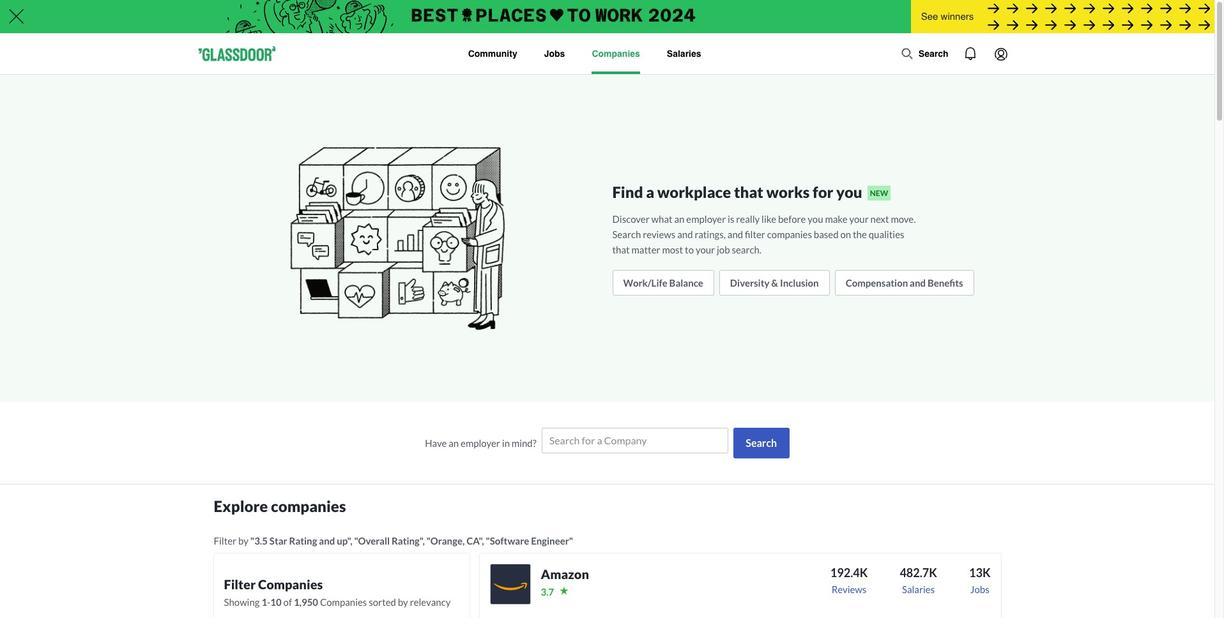 Task type: describe. For each thing, give the bounding box(es) containing it.
1 horizontal spatial search
[[746, 437, 777, 449]]

"3.5
[[250, 536, 268, 547]]

diversity & inclusion link
[[720, 271, 830, 296]]

new
[[870, 189, 889, 198]]

a
[[646, 183, 655, 202]]

search.
[[732, 244, 762, 256]]

"software
[[486, 536, 529, 547]]

0 horizontal spatial your
[[696, 244, 715, 256]]

compensation and benefits link
[[835, 271, 975, 296]]

winners
[[941, 11, 974, 22]]

1
[[262, 597, 267, 608]]

0 horizontal spatial by
[[238, 536, 249, 547]]

reviews
[[643, 229, 676, 241]]

1 vertical spatial an
[[449, 438, 459, 449]]

for
[[813, 183, 834, 202]]

amazon
[[541, 567, 589, 582]]

have
[[425, 438, 447, 449]]

to
[[685, 244, 694, 256]]

work/life balance
[[624, 278, 704, 289]]

compensation and benefits
[[846, 278, 964, 289]]

192.4k
[[831, 566, 868, 580]]

1 horizontal spatial your
[[850, 214, 869, 225]]

1 vertical spatial search button
[[734, 428, 790, 459]]

0 vertical spatial companies
[[592, 49, 640, 59]]

community
[[468, 49, 518, 59]]

482.7k
[[900, 566, 938, 580]]

&
[[772, 278, 779, 289]]

13k jobs
[[970, 566, 991, 596]]

search inside discover what an employer is really like before you make your next move. search reviews and ratings, and filter companies based on the qualities that matter most to your job search.
[[613, 229, 641, 241]]

really
[[737, 214, 760, 225]]

and down 'is'
[[728, 229, 743, 241]]

1 vertical spatial employer
[[461, 438, 500, 449]]

employer inside discover what an employer is really like before you make your next move. search reviews and ratings, and filter companies based on the qualities that matter most to your job search.
[[687, 214, 726, 225]]

companies inside discover what an employer is really like before you make your next move. search reviews and ratings, and filter companies based on the qualities that matter most to your job search.
[[768, 229, 812, 241]]

0 vertical spatial that
[[734, 183, 764, 202]]

rating
[[289, 536, 317, 547]]

0 vertical spatial jobs
[[544, 49, 565, 59]]

jobs inside 13k jobs
[[971, 584, 990, 596]]

see winners
[[922, 11, 974, 22]]

relevancy
[[410, 597, 451, 608]]

1 vertical spatial companies
[[258, 577, 323, 592]]

explore
[[214, 497, 268, 516]]

diversity & inclusion
[[731, 278, 819, 289]]

1 horizontal spatial search button
[[895, 41, 955, 66]]

filter companies showing 1 - 10 of 1,950 companies sorted by relevancy
[[224, 577, 451, 608]]

up",
[[337, 536, 353, 547]]

the
[[853, 229, 867, 241]]

is
[[728, 214, 735, 225]]

482.7k salaries
[[900, 566, 938, 596]]

sorted
[[369, 597, 396, 608]]

community link
[[468, 33, 518, 74]]

filter
[[745, 229, 766, 241]]

filter for explore companies
[[214, 536, 237, 547]]

diversity
[[731, 278, 770, 289]]

0 vertical spatial you
[[837, 183, 863, 202]]



Task type: vqa. For each thing, say whether or not it's contained in the screenshot.
the leftmost MA
no



Task type: locate. For each thing, give the bounding box(es) containing it.
0 horizontal spatial employer
[[461, 438, 500, 449]]

that inside discover what an employer is really like before you make your next move. search reviews and ratings, and filter companies based on the qualities that matter most to your job search.
[[613, 244, 630, 256]]

None field
[[542, 428, 729, 459]]

search
[[919, 49, 949, 59], [613, 229, 641, 241], [746, 437, 777, 449]]

filter for filter by
[[224, 577, 256, 592]]

an inside discover what an employer is really like before you make your next move. search reviews and ratings, and filter companies based on the qualities that matter most to your job search.
[[675, 214, 685, 225]]

find
[[613, 183, 643, 202]]

your up the
[[850, 214, 869, 225]]

next
[[871, 214, 889, 225]]

compensation
[[846, 278, 908, 289]]

see winners link
[[911, 0, 1215, 35]]

you inside discover what an employer is really like before you make your next move. search reviews and ratings, and filter companies based on the qualities that matter most to your job search.
[[808, 214, 824, 225]]

jobs
[[544, 49, 565, 59], [971, 584, 990, 596]]

discover
[[613, 214, 650, 225]]

filter inside filter companies showing 1 - 10 of 1,950 companies sorted by relevancy
[[224, 577, 256, 592]]

ratings,
[[695, 229, 726, 241]]

"orange,
[[427, 536, 465, 547]]

companies link
[[592, 33, 640, 74]]

0 horizontal spatial jobs
[[544, 49, 565, 59]]

matter
[[632, 244, 661, 256]]

your right the to
[[696, 244, 715, 256]]

"overall
[[354, 536, 390, 547]]

salaries
[[667, 49, 702, 59], [903, 584, 935, 596]]

filter by "3.5 star rating and up", "overall rating", "orange, ca", "software engineer"
[[214, 536, 573, 547]]

2 horizontal spatial search
[[919, 49, 949, 59]]

filter left "3.5 at the left
[[214, 536, 237, 547]]

1 horizontal spatial by
[[398, 597, 408, 608]]

jobs down 13k
[[971, 584, 990, 596]]

employer up ratings,
[[687, 214, 726, 225]]

based
[[814, 229, 839, 241]]

what
[[652, 214, 673, 225]]

before
[[778, 214, 806, 225]]

engineer"
[[531, 536, 573, 547]]

reviews
[[832, 584, 867, 596]]

an right have
[[449, 438, 459, 449]]

1 horizontal spatial salaries
[[903, 584, 935, 596]]

your
[[850, 214, 869, 225], [696, 244, 715, 256]]

1 vertical spatial companies
[[271, 497, 346, 516]]

and left benefits on the top of page
[[910, 278, 926, 289]]

0 vertical spatial by
[[238, 536, 249, 547]]

0 horizontal spatial companies
[[271, 497, 346, 516]]

woman searching for companies on her phone outside image
[[200, 100, 588, 377]]

most
[[662, 244, 683, 256]]

1 vertical spatial salaries
[[903, 584, 935, 596]]

like
[[762, 214, 777, 225]]

amazon image
[[490, 564, 531, 605]]

an
[[675, 214, 685, 225], [449, 438, 459, 449]]

and
[[678, 229, 693, 241], [728, 229, 743, 241], [910, 278, 926, 289], [319, 536, 335, 547]]

0 vertical spatial companies
[[768, 229, 812, 241]]

make
[[825, 214, 848, 225]]

1 horizontal spatial that
[[734, 183, 764, 202]]

inclusion
[[780, 278, 819, 289]]

ca",
[[467, 536, 484, 547]]

0 horizontal spatial an
[[449, 438, 459, 449]]

star
[[270, 536, 287, 547]]

Search for a Company field
[[550, 433, 721, 449]]

1 horizontal spatial jobs
[[971, 584, 990, 596]]

1 vertical spatial by
[[398, 597, 408, 608]]

companies up 'rating'
[[271, 497, 346, 516]]

you right for
[[837, 183, 863, 202]]

rating",
[[392, 536, 425, 547]]

0 vertical spatial search button
[[895, 41, 955, 66]]

jobs link
[[544, 33, 565, 74]]

work/life balance link
[[613, 271, 715, 296]]

works
[[767, 183, 810, 202]]

1 horizontal spatial employer
[[687, 214, 726, 225]]

benefits
[[928, 278, 964, 289]]

move.
[[891, 214, 916, 225]]

employer
[[687, 214, 726, 225], [461, 438, 500, 449]]

by inside filter companies showing 1 - 10 of 1,950 companies sorted by relevancy
[[398, 597, 408, 608]]

you up based
[[808, 214, 824, 225]]

and up the to
[[678, 229, 693, 241]]

in
[[502, 438, 510, 449]]

that up really
[[734, 183, 764, 202]]

companies
[[592, 49, 640, 59], [258, 577, 323, 592], [320, 597, 367, 608]]

by
[[238, 536, 249, 547], [398, 597, 408, 608]]

0 horizontal spatial search button
[[734, 428, 790, 459]]

192.4k reviews
[[831, 566, 868, 596]]

lottie animation container image
[[417, 33, 466, 71], [417, 33, 466, 71], [986, 38, 1017, 69]]

that left the matter
[[613, 244, 630, 256]]

0 horizontal spatial salaries
[[667, 49, 702, 59]]

1,950
[[294, 597, 318, 608]]

0 vertical spatial salaries
[[667, 49, 702, 59]]

1 vertical spatial that
[[613, 244, 630, 256]]

qualities
[[869, 229, 905, 241]]

find a workplace that works for you
[[613, 183, 863, 202]]

of
[[284, 597, 292, 608]]

employer left in
[[461, 438, 500, 449]]

0 horizontal spatial search
[[613, 229, 641, 241]]

0 vertical spatial filter
[[214, 536, 237, 547]]

by right the "sorted"
[[398, 597, 408, 608]]

an right 'what'
[[675, 214, 685, 225]]

companies up of
[[258, 577, 323, 592]]

0 horizontal spatial that
[[613, 244, 630, 256]]

workplace
[[658, 183, 731, 202]]

have an employer in mind?
[[425, 438, 537, 449]]

1 vertical spatial jobs
[[971, 584, 990, 596]]

mind?
[[512, 438, 537, 449]]

10
[[271, 597, 282, 608]]

lottie animation container image
[[955, 38, 986, 69], [955, 38, 986, 69], [986, 38, 1017, 69], [901, 47, 914, 60], [901, 47, 914, 60]]

3.7
[[541, 587, 554, 598]]

discover what an employer is really like before you make your next move. search reviews and ratings, and filter companies based on the qualities that matter most to your job search.
[[613, 214, 916, 256]]

0 vertical spatial search
[[919, 49, 949, 59]]

job
[[717, 244, 730, 256]]

jobs left companies link
[[544, 49, 565, 59]]

13k
[[970, 566, 991, 580]]

companies down the before
[[768, 229, 812, 241]]

2 vertical spatial search
[[746, 437, 777, 449]]

companies right jobs link
[[592, 49, 640, 59]]

you
[[837, 183, 863, 202], [808, 214, 824, 225]]

0 vertical spatial an
[[675, 214, 685, 225]]

1 vertical spatial you
[[808, 214, 824, 225]]

0 vertical spatial your
[[850, 214, 869, 225]]

search button
[[895, 41, 955, 66], [734, 428, 790, 459]]

by left "3.5 at the left
[[238, 536, 249, 547]]

filter up showing
[[224, 577, 256, 592]]

on
[[841, 229, 851, 241]]

salaries inside 482.7k salaries
[[903, 584, 935, 596]]

-
[[267, 597, 271, 608]]

see
[[922, 11, 939, 22]]

balance
[[670, 278, 704, 289]]

2 vertical spatial companies
[[320, 597, 367, 608]]

1 horizontal spatial companies
[[768, 229, 812, 241]]

showing
[[224, 597, 260, 608]]

that
[[734, 183, 764, 202], [613, 244, 630, 256]]

salaries link
[[667, 33, 702, 74]]

companies right 1,950
[[320, 597, 367, 608]]

filter
[[214, 536, 237, 547], [224, 577, 256, 592]]

1 horizontal spatial an
[[675, 214, 685, 225]]

1 vertical spatial search
[[613, 229, 641, 241]]

1 vertical spatial filter
[[224, 577, 256, 592]]

work/life
[[624, 278, 668, 289]]

0 horizontal spatial you
[[808, 214, 824, 225]]

1 vertical spatial your
[[696, 244, 715, 256]]

0 vertical spatial employer
[[687, 214, 726, 225]]

and left up", on the left of page
[[319, 536, 335, 547]]

explore companies
[[214, 497, 346, 516]]

companies
[[768, 229, 812, 241], [271, 497, 346, 516]]

1 horizontal spatial you
[[837, 183, 863, 202]]



